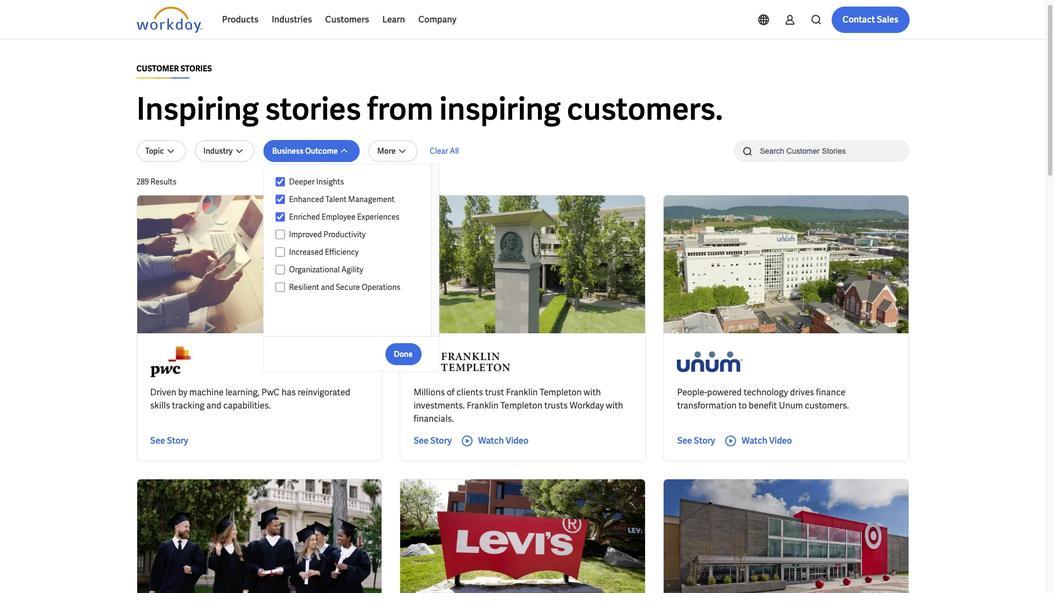 Task type: locate. For each thing, give the bounding box(es) containing it.
outcome
[[305, 146, 338, 156]]

3 story from the left
[[694, 435, 716, 447]]

with
[[584, 387, 601, 398], [606, 400, 623, 411]]

story down financials.
[[431, 435, 452, 447]]

1 horizontal spatial story
[[431, 435, 452, 447]]

2 video from the left
[[769, 435, 792, 447]]

see story link down skills
[[150, 434, 188, 448]]

agility
[[342, 265, 363, 275]]

0 horizontal spatial with
[[584, 387, 601, 398]]

with up workday at the bottom of the page
[[584, 387, 601, 398]]

see story link down transformation
[[677, 434, 716, 448]]

done
[[394, 349, 413, 359]]

millions
[[414, 387, 445, 398]]

with right workday at the bottom of the page
[[606, 400, 623, 411]]

video down the millions of clients trust franklin templeton with investments. franklin templeton trusts workday with financials.
[[506, 435, 529, 447]]

story for millions of clients trust franklin templeton with investments. franklin templeton trusts workday with financials.
[[431, 435, 452, 447]]

clear
[[430, 146, 448, 156]]

1 story from the left
[[167, 435, 188, 447]]

franklin right trust
[[506, 387, 538, 398]]

more button
[[369, 140, 418, 162]]

deeper insights
[[289, 177, 344, 187]]

see story down skills
[[150, 435, 188, 447]]

None checkbox
[[276, 177, 285, 187], [276, 194, 285, 204], [276, 230, 285, 239], [276, 265, 285, 275], [276, 282, 285, 292], [276, 177, 285, 187], [276, 194, 285, 204], [276, 230, 285, 239], [276, 265, 285, 275], [276, 282, 285, 292]]

3 see story from the left
[[677, 435, 716, 447]]

2 horizontal spatial see story link
[[677, 434, 716, 448]]

None checkbox
[[276, 212, 285, 222], [276, 247, 285, 257], [276, 212, 285, 222], [276, 247, 285, 257]]

templeton up trusts
[[540, 387, 582, 398]]

and
[[321, 282, 334, 292], [207, 400, 222, 411]]

1 horizontal spatial with
[[606, 400, 623, 411]]

and down the organizational agility
[[321, 282, 334, 292]]

finance
[[816, 387, 846, 398]]

pwc
[[262, 387, 280, 398]]

enriched employee experiences
[[289, 212, 400, 222]]

video down unum
[[769, 435, 792, 447]]

driven by machine learning, pwc has reinvigorated skills tracking and capabilities.
[[150, 387, 350, 411]]

1 horizontal spatial watch video link
[[724, 434, 792, 448]]

1 horizontal spatial customers.
[[805, 400, 849, 411]]

1 vertical spatial franklin
[[467, 400, 499, 411]]

0 horizontal spatial watch
[[478, 435, 504, 447]]

customer
[[136, 64, 179, 74]]

0 horizontal spatial and
[[207, 400, 222, 411]]

0 horizontal spatial video
[[506, 435, 529, 447]]

from
[[367, 89, 433, 129]]

by
[[178, 387, 188, 398]]

2 horizontal spatial see
[[677, 435, 692, 447]]

templeton
[[540, 387, 582, 398], [501, 400, 543, 411]]

benefit
[[749, 400, 777, 411]]

watch video down benefit
[[742, 435, 792, 447]]

franklin
[[506, 387, 538, 398], [467, 400, 499, 411]]

inspiring stories from inspiring customers.
[[136, 89, 723, 129]]

unum
[[779, 400, 803, 411]]

watch video down the millions of clients trust franklin templeton with investments. franklin templeton trusts workday with financials.
[[478, 435, 529, 447]]

driven
[[150, 387, 176, 398]]

see story
[[150, 435, 188, 447], [414, 435, 452, 447], [677, 435, 716, 447]]

see story for people-powered technology drives finance transformation to benefit unum customers.
[[677, 435, 716, 447]]

products
[[222, 14, 259, 25]]

contact
[[843, 14, 876, 25]]

1 watch video from the left
[[478, 435, 529, 447]]

watch video
[[478, 435, 529, 447], [742, 435, 792, 447]]

results
[[151, 177, 177, 187]]

1 horizontal spatial watch
[[742, 435, 768, 447]]

improved productivity link
[[285, 228, 421, 241]]

1 watch video link from the left
[[461, 434, 529, 448]]

1 horizontal spatial see story
[[414, 435, 452, 447]]

0 horizontal spatial story
[[167, 435, 188, 447]]

business
[[272, 146, 304, 156]]

financials.
[[414, 413, 454, 425]]

industries
[[272, 14, 312, 25]]

watch video for franklin
[[478, 435, 529, 447]]

customers.
[[567, 89, 723, 129], [805, 400, 849, 411]]

1 vertical spatial customers.
[[805, 400, 849, 411]]

1 vertical spatial and
[[207, 400, 222, 411]]

topic
[[145, 146, 164, 156]]

enriched employee experiences link
[[285, 210, 421, 224]]

franklin down trust
[[467, 400, 499, 411]]

video for franklin
[[506, 435, 529, 447]]

employee
[[322, 212, 356, 222]]

3 see story link from the left
[[677, 434, 716, 448]]

0 horizontal spatial see
[[150, 435, 165, 447]]

organizational agility link
[[285, 263, 421, 276]]

2 horizontal spatial story
[[694, 435, 716, 447]]

industries button
[[265, 7, 319, 33]]

see story link
[[150, 434, 188, 448], [414, 434, 452, 448], [677, 434, 716, 448]]

see story down transformation
[[677, 435, 716, 447]]

story down tracking
[[167, 435, 188, 447]]

0 vertical spatial customers.
[[567, 89, 723, 129]]

see
[[150, 435, 165, 447], [414, 435, 429, 447], [677, 435, 692, 447]]

see down skills
[[150, 435, 165, 447]]

clear all button
[[427, 140, 462, 162]]

1 watch from the left
[[478, 435, 504, 447]]

organizational agility
[[289, 265, 363, 275]]

more
[[377, 146, 396, 156]]

1 horizontal spatial watch video
[[742, 435, 792, 447]]

0 horizontal spatial watch video link
[[461, 434, 529, 448]]

and inside driven by machine learning, pwc has reinvigorated skills tracking and capabilities.
[[207, 400, 222, 411]]

2 see story from the left
[[414, 435, 452, 447]]

1 vertical spatial with
[[606, 400, 623, 411]]

2 story from the left
[[431, 435, 452, 447]]

see down transformation
[[677, 435, 692, 447]]

0 horizontal spatial see story link
[[150, 434, 188, 448]]

1 horizontal spatial see story link
[[414, 434, 452, 448]]

experiences
[[357, 212, 400, 222]]

increased
[[289, 247, 323, 257]]

customers button
[[319, 7, 376, 33]]

see story down financials.
[[414, 435, 452, 447]]

1 vertical spatial templeton
[[501, 400, 543, 411]]

see down financials.
[[414, 435, 429, 447]]

0 horizontal spatial customers.
[[567, 89, 723, 129]]

contact sales
[[843, 14, 899, 25]]

templeton down trust
[[501, 400, 543, 411]]

watch
[[478, 435, 504, 447], [742, 435, 768, 447]]

2 horizontal spatial see story
[[677, 435, 716, 447]]

see story link down financials.
[[414, 434, 452, 448]]

2 watch video link from the left
[[724, 434, 792, 448]]

1 video from the left
[[506, 435, 529, 447]]

story down transformation
[[694, 435, 716, 447]]

skills
[[150, 400, 170, 411]]

1 horizontal spatial see
[[414, 435, 429, 447]]

deeper
[[289, 177, 315, 187]]

0 horizontal spatial watch video
[[478, 435, 529, 447]]

inspiring
[[440, 89, 561, 129]]

2 watch video from the left
[[742, 435, 792, 447]]

1 horizontal spatial and
[[321, 282, 334, 292]]

go to the homepage image
[[136, 7, 202, 33]]

2 see story link from the left
[[414, 434, 452, 448]]

customer stories
[[136, 64, 212, 74]]

contact sales link
[[832, 7, 910, 33]]

1 horizontal spatial franklin
[[506, 387, 538, 398]]

watch video link down the millions of clients trust franklin templeton with investments. franklin templeton trusts workday with financials.
[[461, 434, 529, 448]]

2 watch from the left
[[742, 435, 768, 447]]

3 see from the left
[[677, 435, 692, 447]]

video for unum
[[769, 435, 792, 447]]

watch down benefit
[[742, 435, 768, 447]]

2 see from the left
[[414, 435, 429, 447]]

1 horizontal spatial video
[[769, 435, 792, 447]]

watch video link down benefit
[[724, 434, 792, 448]]

watch down the millions of clients trust franklin templeton with investments. franklin templeton trusts workday with financials.
[[478, 435, 504, 447]]

and down machine
[[207, 400, 222, 411]]

watch video link
[[461, 434, 529, 448], [724, 434, 792, 448]]

0 vertical spatial and
[[321, 282, 334, 292]]

customers. inside the people-powered technology drives finance transformation to benefit unum customers.
[[805, 400, 849, 411]]

0 horizontal spatial see story
[[150, 435, 188, 447]]

productivity
[[324, 230, 366, 239]]



Task type: describe. For each thing, give the bounding box(es) containing it.
talent
[[326, 194, 347, 204]]

watch video for unum
[[742, 435, 792, 447]]

trust
[[485, 387, 504, 398]]

capabilities.
[[223, 400, 271, 411]]

reinvigorated
[[298, 387, 350, 398]]

all
[[450, 146, 459, 156]]

company
[[419, 14, 457, 25]]

insights
[[316, 177, 344, 187]]

has
[[282, 387, 296, 398]]

drives
[[790, 387, 814, 398]]

increased efficiency
[[289, 247, 359, 257]]

investments.
[[414, 400, 465, 411]]

see story link for millions of clients trust franklin templeton with investments. franklin templeton trusts workday with financials.
[[414, 434, 452, 448]]

business outcome button
[[263, 140, 360, 162]]

see story for millions of clients trust franklin templeton with investments. franklin templeton trusts workday with financials.
[[414, 435, 452, 447]]

1 see from the left
[[150, 435, 165, 447]]

stories
[[180, 64, 212, 74]]

industry button
[[195, 140, 255, 162]]

1 see story link from the left
[[150, 434, 188, 448]]

secure
[[336, 282, 360, 292]]

deeper insights link
[[285, 175, 421, 188]]

technology
[[744, 387, 789, 398]]

millions of clients trust franklin templeton with investments. franklin templeton trusts workday with financials.
[[414, 387, 623, 425]]

products button
[[216, 7, 265, 33]]

and inside 'link'
[[321, 282, 334, 292]]

pricewaterhousecoopers global licensing services corporation (pwc) image
[[150, 347, 191, 377]]

learning,
[[226, 387, 260, 398]]

organizational
[[289, 265, 340, 275]]

trusts
[[545, 400, 568, 411]]

of
[[447, 387, 455, 398]]

industry
[[204, 146, 233, 156]]

see for people-powered technology drives finance transformation to benefit unum customers.
[[677, 435, 692, 447]]

operations
[[362, 282, 401, 292]]

see for millions of clients trust franklin templeton with investments. franklin templeton trusts workday with financials.
[[414, 435, 429, 447]]

machine
[[189, 387, 224, 398]]

resilient and secure operations
[[289, 282, 401, 292]]

improved productivity
[[289, 230, 366, 239]]

business outcome
[[272, 146, 338, 156]]

management
[[348, 194, 395, 204]]

improved
[[289, 230, 322, 239]]

powered
[[707, 387, 742, 398]]

enhanced talent management link
[[285, 193, 421, 206]]

company button
[[412, 7, 463, 33]]

sales
[[877, 14, 899, 25]]

0 vertical spatial templeton
[[540, 387, 582, 398]]

0 horizontal spatial franklin
[[467, 400, 499, 411]]

1 see story from the left
[[150, 435, 188, 447]]

customers
[[325, 14, 369, 25]]

stories
[[265, 89, 361, 129]]

people-powered technology drives finance transformation to benefit unum customers.
[[677, 387, 849, 411]]

transformation
[[677, 400, 737, 411]]

Search Customer Stories text field
[[754, 141, 888, 160]]

clear all
[[430, 146, 459, 156]]

people-
[[677, 387, 707, 398]]

story for people-powered technology drives finance transformation to benefit unum customers.
[[694, 435, 716, 447]]

increased efficiency link
[[285, 246, 421, 259]]

efficiency
[[325, 247, 359, 257]]

289 results
[[136, 177, 177, 187]]

unum image
[[677, 347, 743, 377]]

289
[[136, 177, 149, 187]]

to
[[739, 400, 747, 411]]

see story link for people-powered technology drives finance transformation to benefit unum customers.
[[677, 434, 716, 448]]

resilient and secure operations link
[[285, 281, 421, 294]]

resilient
[[289, 282, 319, 292]]

franklin templeton companies, llc image
[[414, 347, 510, 377]]

0 vertical spatial franklin
[[506, 387, 538, 398]]

learn button
[[376, 7, 412, 33]]

clients
[[457, 387, 483, 398]]

tracking
[[172, 400, 205, 411]]

watch for unum
[[742, 435, 768, 447]]

watch video link for unum
[[724, 434, 792, 448]]

topic button
[[136, 140, 186, 162]]

enriched
[[289, 212, 320, 222]]

learn
[[382, 14, 405, 25]]

watch video link for franklin
[[461, 434, 529, 448]]

workday
[[570, 400, 604, 411]]

enhanced
[[289, 194, 324, 204]]

inspiring
[[136, 89, 259, 129]]

enhanced talent management
[[289, 194, 395, 204]]

0 vertical spatial with
[[584, 387, 601, 398]]

done button
[[385, 343, 422, 365]]

watch for franklin
[[478, 435, 504, 447]]



Task type: vqa. For each thing, say whether or not it's contained in the screenshot.
power at the right bottom
no



